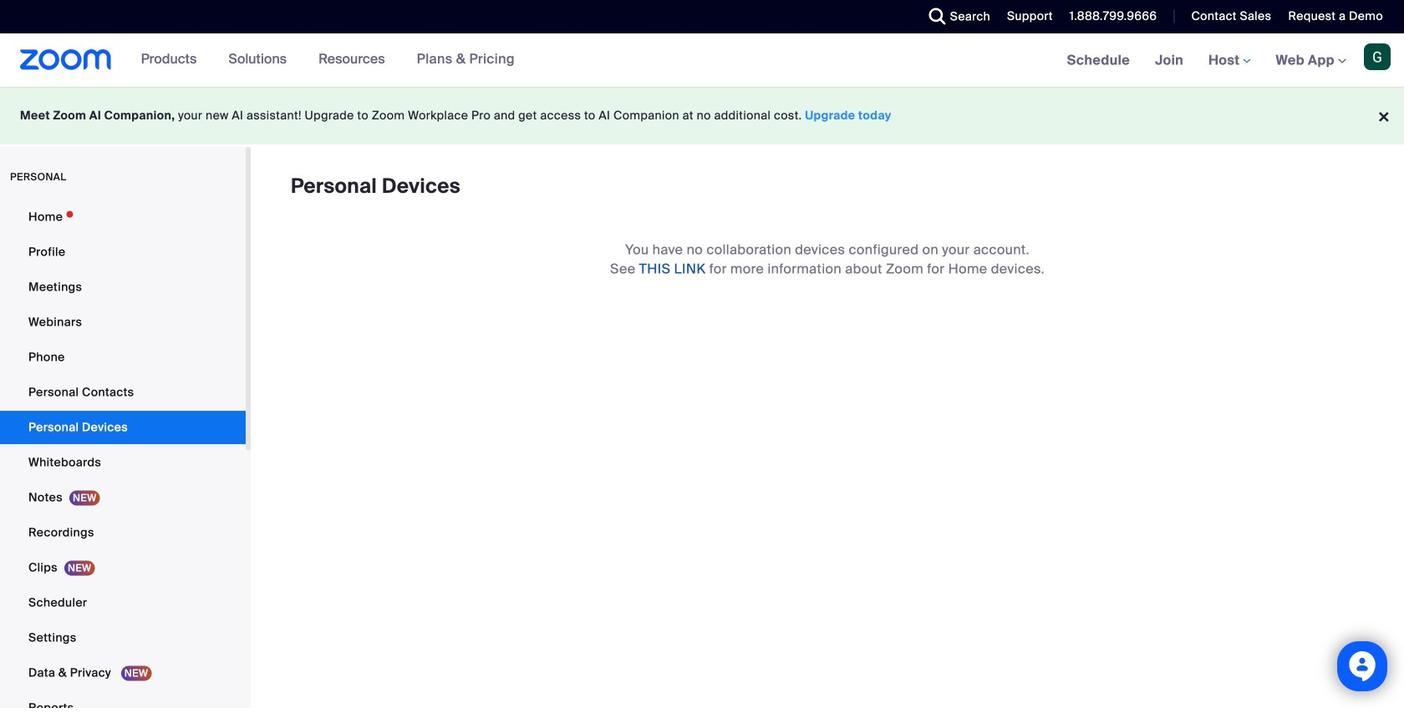 Task type: describe. For each thing, give the bounding box(es) containing it.
personal menu menu
[[0, 201, 246, 709]]

product information navigation
[[128, 33, 527, 87]]

profile picture image
[[1364, 43, 1391, 70]]



Task type: vqa. For each thing, say whether or not it's contained in the screenshot.
learn more about Enable Continuous Meeting Chat icon
no



Task type: locate. For each thing, give the bounding box(es) containing it.
zoom logo image
[[20, 49, 112, 70]]

footer
[[0, 87, 1405, 145]]

banner
[[0, 33, 1405, 88]]

meetings navigation
[[1055, 33, 1405, 88]]



